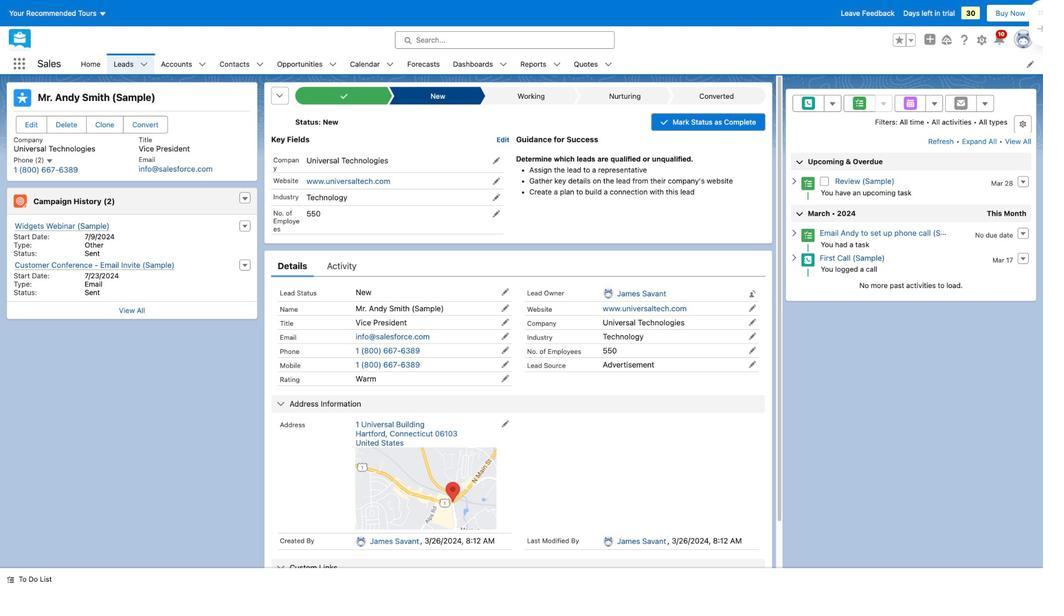 Task type: vqa. For each thing, say whether or not it's contained in the screenshot.
inverse image
no



Task type: describe. For each thing, give the bounding box(es) containing it.
2 list item from the left
[[154, 54, 213, 74]]

edit title image
[[501, 319, 509, 327]]

edit lead source image
[[749, 361, 756, 369]]

task image
[[801, 229, 815, 242]]

task image
[[801, 177, 815, 190]]

edit no. of employees image
[[749, 347, 756, 355]]

edit rating image
[[501, 375, 509, 383]]

edit lead status image
[[501, 289, 509, 296]]

8 list item from the left
[[567, 54, 619, 74]]

edit email image
[[501, 333, 509, 341]]

edit mobile image
[[501, 361, 509, 369]]

path options list box
[[295, 87, 766, 105]]

lead image
[[14, 89, 31, 107]]

edit phone image
[[501, 347, 509, 355]]

7 list item from the left
[[514, 54, 567, 74]]

3 list item from the left
[[213, 54, 270, 74]]

tabs tab list
[[271, 255, 766, 277]]

edit company image
[[749, 319, 756, 327]]



Task type: locate. For each thing, give the bounding box(es) containing it.
text default image
[[256, 61, 264, 68], [329, 61, 337, 68], [387, 61, 394, 68], [500, 61, 507, 68], [46, 157, 54, 165], [791, 178, 798, 185], [241, 195, 249, 203], [276, 400, 285, 409], [276, 564, 285, 573], [7, 576, 14, 584]]

edit industry image
[[749, 333, 756, 341]]

edit website image
[[749, 305, 756, 312]]

list item
[[107, 54, 154, 74], [154, 54, 213, 74], [213, 54, 270, 74], [270, 54, 344, 74], [344, 54, 401, 74], [447, 54, 514, 74], [514, 54, 567, 74], [567, 54, 619, 74]]

status
[[791, 281, 1032, 289]]

list
[[74, 54, 1043, 74]]

5 list item from the left
[[344, 54, 401, 74]]

text default image inside campaign history element
[[241, 195, 249, 203]]

1 list item from the left
[[107, 54, 154, 74]]

edit name image
[[501, 305, 509, 312]]

campaign history element
[[7, 188, 258, 320]]

edit address image
[[501, 421, 509, 428]]

text default image
[[140, 61, 148, 68], [199, 61, 206, 68], [553, 61, 561, 68], [605, 61, 612, 68], [791, 229, 798, 237], [791, 254, 798, 262]]

group
[[893, 33, 916, 46]]

logged call image
[[801, 254, 815, 267]]

6 list item from the left
[[447, 54, 514, 74]]

4 list item from the left
[[270, 54, 344, 74]]



